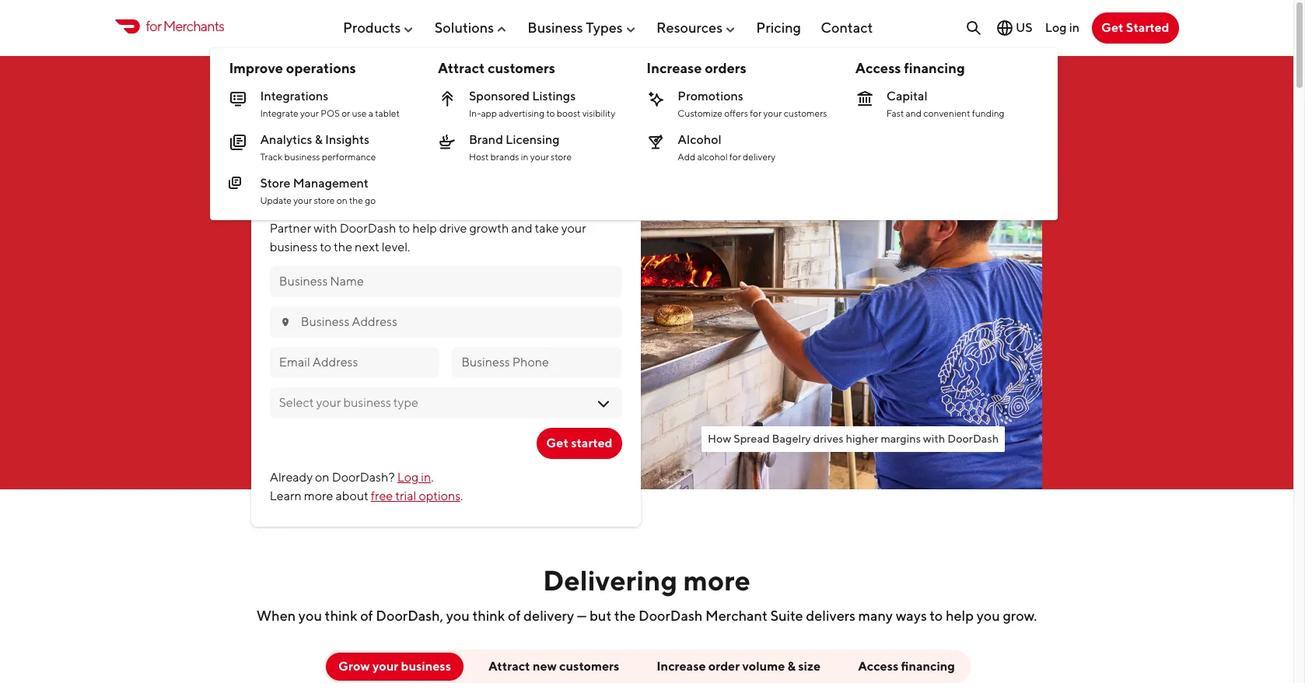 Task type: vqa. For each thing, say whether or not it's contained in the screenshot.
Store
yes



Task type: locate. For each thing, give the bounding box(es) containing it.
1 vertical spatial access financing
[[858, 659, 955, 673]]

0 vertical spatial business
[[284, 151, 320, 163]]

to
[[547, 107, 555, 119], [456, 189, 472, 210], [399, 221, 410, 236], [320, 239, 331, 254], [930, 608, 943, 624]]

0 vertical spatial delivery
[[743, 151, 776, 163]]

0 vertical spatial on
[[337, 195, 347, 206]]

order
[[709, 659, 740, 673]]

increase orders
[[647, 60, 747, 77]]

new
[[533, 659, 557, 673]]

0 horizontal spatial delivery
[[524, 608, 574, 624]]

business down the partner
[[270, 239, 318, 254]]

your down licensing
[[530, 151, 549, 163]]

tab list containing grow your business
[[171, 649, 1123, 683]]

commissions
[[299, 189, 402, 210]]

your right 'offers' at top right
[[763, 107, 782, 119]]

access financing up capital
[[856, 60, 965, 77]]

0 horizontal spatial more
[[304, 488, 333, 503]]

with down the integrations
[[251, 106, 315, 142]]

your right grow
[[373, 659, 398, 673]]

2 horizontal spatial you
[[977, 608, 1000, 624]]

doordash inside the partner with doordash to help drive growth and take your business to the next level.
[[340, 221, 396, 236]]

2 vertical spatial more
[[683, 563, 751, 596]]

1 vertical spatial customers
[[784, 107, 827, 119]]

customers left money bank icon
[[784, 107, 827, 119]]

attract up arrow double up image
[[438, 60, 485, 77]]

help left drive
[[412, 221, 437, 236]]

0%
[[270, 189, 296, 210]]

2 vertical spatial in
[[421, 470, 431, 484]]

store down licensing
[[551, 151, 572, 163]]

more right learn
[[304, 488, 333, 503]]

attract left new
[[488, 659, 530, 673]]

and inside capital fast and convenient funding
[[906, 107, 922, 119]]

store
[[551, 151, 572, 163], [314, 195, 335, 206]]

visibility
[[582, 107, 615, 119]]

menu edit line image
[[229, 177, 248, 195]]

delivery left —
[[524, 608, 574, 624]]

a
[[368, 107, 373, 119]]

1 vertical spatial business
[[270, 239, 318, 254]]

business inside button
[[401, 659, 451, 673]]

0 vertical spatial help
[[412, 221, 437, 236]]

promotions customize offers for your customers
[[678, 89, 827, 119]]

1 of from the left
[[360, 608, 373, 624]]

bagelry
[[772, 432, 811, 445]]

1 vertical spatial attract
[[488, 659, 530, 673]]

more up 'tablet'
[[361, 70, 435, 106]]

1 you from the left
[[299, 608, 322, 624]]

business inside analytics & insights track business performance
[[284, 151, 320, 163]]

delivery inside alcohol add alcohol for delivery
[[743, 151, 776, 163]]

1 horizontal spatial on
[[337, 195, 347, 206]]

more up merchant
[[683, 563, 751, 596]]

0 horizontal spatial store
[[314, 195, 335, 206]]

offers
[[725, 107, 748, 119]]

. up the options on the bottom left
[[431, 470, 434, 484]]

access up money bank icon
[[856, 60, 901, 77]]

0% commissions for up to 30 days
[[270, 189, 538, 210]]

your right update
[[293, 195, 312, 206]]

on right already
[[315, 470, 330, 484]]

funding
[[972, 107, 1005, 119]]

the left next
[[334, 239, 352, 254]]

1 horizontal spatial attract
[[488, 659, 530, 673]]

0 vertical spatial increase
[[647, 60, 702, 77]]

.
[[431, 470, 434, 484], [461, 488, 463, 503]]

1 vertical spatial in
[[521, 151, 529, 163]]

management
[[293, 176, 369, 191]]

increase left the order
[[657, 659, 706, 673]]

0 vertical spatial store
[[551, 151, 572, 163]]

globe line image
[[996, 19, 1014, 37]]

1 vertical spatial get
[[546, 435, 569, 450]]

brand
[[469, 132, 503, 147]]

to down listings
[[547, 107, 555, 119]]

help right ways
[[946, 608, 974, 624]]

0 vertical spatial log in link
[[1045, 20, 1080, 35]]

you
[[299, 608, 322, 624], [446, 608, 470, 624], [977, 608, 1000, 624]]

1 horizontal spatial delivery
[[743, 151, 776, 163]]

you right 'when'
[[299, 608, 322, 624]]

you right doordash,
[[446, 608, 470, 624]]

increase up the promo line image
[[647, 60, 702, 77]]

with right the partner
[[314, 221, 337, 236]]

30
[[476, 189, 498, 210]]

1 horizontal spatial &
[[788, 659, 796, 673]]

Email Address email field
[[279, 354, 430, 371]]

0 horizontal spatial &
[[315, 132, 323, 147]]

your inside the partner with doordash to help drive growth and take your business to the next level.
[[561, 221, 586, 236]]

1 horizontal spatial .
[[461, 488, 463, 503]]

1 vertical spatial and
[[511, 221, 533, 236]]

the left go
[[349, 195, 363, 206]]

level.
[[382, 239, 410, 254]]

and down capital
[[906, 107, 922, 119]]

attract for attract new customers
[[488, 659, 530, 673]]

pricing
[[756, 19, 801, 36]]

drives
[[813, 432, 844, 445]]

you left grow.
[[977, 608, 1000, 624]]

doordash
[[321, 106, 466, 142], [340, 221, 396, 236], [948, 432, 999, 445], [639, 608, 703, 624]]

for right 'offers' at top right
[[750, 107, 762, 119]]

1 horizontal spatial you
[[446, 608, 470, 624]]

financing down ways
[[901, 659, 955, 673]]

store down the management
[[314, 195, 335, 206]]

for inside "promotions customize offers for your customers"
[[750, 107, 762, 119]]

customers inside "promotions customize offers for your customers"
[[784, 107, 827, 119]]

your inside the store management update your store on the go
[[293, 195, 312, 206]]

1 horizontal spatial think
[[473, 608, 505, 624]]

partner with doordash to help drive growth and take your business to the next level.
[[270, 221, 586, 254]]

in up free trial options link
[[421, 470, 431, 484]]

0 horizontal spatial of
[[360, 608, 373, 624]]

attract for attract customers
[[438, 60, 485, 77]]

increase inside increase order volume & size button
[[657, 659, 706, 673]]

0 vertical spatial with
[[251, 106, 315, 142]]

0 horizontal spatial help
[[412, 221, 437, 236]]

promotions
[[678, 89, 743, 103]]

attract
[[438, 60, 485, 77], [488, 659, 530, 673]]

& left the insights
[[315, 132, 323, 147]]

0 vertical spatial .
[[431, 470, 434, 484]]

use
[[352, 107, 367, 119]]

doordash?
[[332, 470, 395, 484]]

log inside already on doordash? log in . learn more about free trial options .
[[397, 470, 419, 484]]

1 vertical spatial &
[[788, 659, 796, 673]]

sponsored listings in-app advertising to boost visibility
[[469, 89, 615, 119]]

up
[[431, 189, 452, 210]]

1 vertical spatial log in link
[[397, 470, 431, 484]]

contact
[[821, 19, 873, 36]]

1 horizontal spatial get
[[1102, 20, 1124, 35]]

1 vertical spatial log
[[397, 470, 419, 484]]

your inside "promotions customize offers for your customers"
[[763, 107, 782, 119]]

increase order volume & size
[[657, 659, 821, 673]]

0 horizontal spatial in
[[421, 470, 431, 484]]

1 vertical spatial access
[[858, 659, 899, 673]]

1 horizontal spatial in
[[521, 151, 529, 163]]

in down licensing
[[521, 151, 529, 163]]

1 vertical spatial more
[[304, 488, 333, 503]]

more inside the unlock more profits with doordash
[[361, 70, 435, 106]]

your inside button
[[373, 659, 398, 673]]

. right trial
[[461, 488, 463, 503]]

how
[[708, 432, 731, 445]]

2 horizontal spatial customers
[[784, 107, 827, 119]]

& inside button
[[788, 659, 796, 673]]

convenient
[[924, 107, 971, 119]]

increase for increase orders
[[647, 60, 702, 77]]

1 vertical spatial financing
[[901, 659, 955, 673]]

1 vertical spatial store
[[314, 195, 335, 206]]

0 vertical spatial log
[[1045, 20, 1067, 35]]

1 horizontal spatial more
[[361, 70, 435, 106]]

0 vertical spatial attract
[[438, 60, 485, 77]]

& left the size
[[788, 659, 796, 673]]

take
[[535, 221, 559, 236]]

add
[[678, 151, 696, 163]]

for right alcohol
[[730, 151, 741, 163]]

0 vertical spatial the
[[349, 195, 363, 206]]

to right ways
[[930, 608, 943, 624]]

and left take
[[511, 221, 533, 236]]

of up attract new customers
[[508, 608, 521, 624]]

advertising
[[499, 107, 545, 119]]

2 vertical spatial customers
[[559, 659, 620, 673]]

1 vertical spatial .
[[461, 488, 463, 503]]

suite
[[771, 608, 803, 624]]

alcohol add alcohol for delivery
[[678, 132, 776, 163]]

doordash inside the how spread bagelry drives higher margins with doordash link
[[948, 432, 999, 445]]

1 horizontal spatial help
[[946, 608, 974, 624]]

profits
[[442, 70, 537, 106]]

0 horizontal spatial and
[[511, 221, 533, 236]]

customers right new
[[559, 659, 620, 673]]

to up level. at left top
[[399, 221, 410, 236]]

1 horizontal spatial and
[[906, 107, 922, 119]]

business down analytics
[[284, 151, 320, 163]]

tab list
[[171, 649, 1123, 683]]

delivery right alcohol
[[743, 151, 776, 163]]

1 horizontal spatial of
[[508, 608, 521, 624]]

2 horizontal spatial more
[[683, 563, 751, 596]]

0 vertical spatial in
[[1069, 20, 1080, 35]]

on inside already on doordash? log in . learn more about free trial options .
[[315, 470, 330, 484]]

store
[[260, 176, 291, 191]]

log in link right the us on the right top of page
[[1045, 20, 1080, 35]]

1 horizontal spatial customers
[[559, 659, 620, 673]]

how spread bagelry drives higher margins with doordash link
[[702, 426, 1005, 452]]

in for already on doordash? log in . learn more about free trial options .
[[421, 470, 431, 484]]

about
[[336, 488, 369, 503]]

1 horizontal spatial log in link
[[1045, 20, 1080, 35]]

attract inside button
[[488, 659, 530, 673]]

solutions
[[435, 19, 494, 36]]

1 vertical spatial on
[[315, 470, 330, 484]]

for left merchants
[[146, 18, 161, 34]]

store inside the brand licensing host brands in your store
[[551, 151, 572, 163]]

your left pos
[[300, 107, 319, 119]]

free
[[371, 488, 393, 503]]

delivering more
[[543, 563, 751, 596]]

your right take
[[561, 221, 586, 236]]

get started button
[[537, 428, 622, 459]]

Business Name text field
[[279, 273, 613, 290]]

1 vertical spatial help
[[946, 608, 974, 624]]

for merchants link
[[115, 16, 224, 37]]

of left doordash,
[[360, 608, 373, 624]]

0 vertical spatial more
[[361, 70, 435, 106]]

on down the management
[[337, 195, 347, 206]]

1 vertical spatial delivery
[[524, 608, 574, 624]]

access financing down ways
[[858, 659, 955, 673]]

with
[[251, 106, 315, 142], [314, 221, 337, 236], [923, 432, 945, 445]]

the inside the store management update your store on the go
[[349, 195, 363, 206]]

1 vertical spatial the
[[334, 239, 352, 254]]

delivery
[[743, 151, 776, 163], [524, 608, 574, 624]]

products link
[[343, 13, 415, 42]]

log in link up free trial options link
[[397, 470, 431, 484]]

business down doordash,
[[401, 659, 451, 673]]

brands
[[491, 151, 519, 163]]

0 vertical spatial get
[[1102, 20, 1124, 35]]

in inside the brand licensing host brands in your store
[[521, 151, 529, 163]]

&
[[315, 132, 323, 147], [788, 659, 796, 673]]

started
[[1126, 20, 1170, 35]]

get for get started
[[1102, 20, 1124, 35]]

with inside the how spread bagelry drives higher margins with doordash link
[[923, 432, 945, 445]]

0 horizontal spatial attract
[[438, 60, 485, 77]]

0 vertical spatial &
[[315, 132, 323, 147]]

when
[[256, 608, 296, 624]]

0 horizontal spatial on
[[315, 470, 330, 484]]

1 vertical spatial increase
[[657, 659, 706, 673]]

1 horizontal spatial store
[[551, 151, 572, 163]]

0 horizontal spatial log
[[397, 470, 419, 484]]

Business Phone text field
[[461, 354, 613, 371]]

with right margins
[[923, 432, 945, 445]]

2 vertical spatial with
[[923, 432, 945, 445]]

to inside sponsored listings in-app advertising to boost visibility
[[547, 107, 555, 119]]

spread bagelry image
[[573, 69, 1043, 489]]

0 horizontal spatial log in link
[[397, 470, 431, 484]]

ways
[[896, 608, 927, 624]]

analytics & insights track business performance
[[260, 132, 376, 163]]

0 vertical spatial access financing
[[856, 60, 965, 77]]

attract new customers
[[488, 659, 620, 673]]

in inside already on doordash? log in . learn more about free trial options .
[[421, 470, 431, 484]]

log up trial
[[397, 470, 419, 484]]

in right the us on the right top of page
[[1069, 20, 1080, 35]]

with inside the unlock more profits with doordash
[[251, 106, 315, 142]]

cooking line image
[[438, 133, 457, 152]]

0 vertical spatial and
[[906, 107, 922, 119]]

customers inside attract new customers button
[[559, 659, 620, 673]]

the inside the partner with doordash to help drive growth and take your business to the next level.
[[334, 239, 352, 254]]

to right up
[[456, 189, 472, 210]]

0 horizontal spatial customers
[[488, 60, 555, 77]]

update
[[260, 195, 292, 206]]

access inside button
[[858, 659, 899, 673]]

0 horizontal spatial get
[[546, 435, 569, 450]]

in for brand licensing host brands in your store
[[521, 151, 529, 163]]

0 horizontal spatial think
[[325, 608, 357, 624]]

log in link
[[1045, 20, 1080, 35], [397, 470, 431, 484]]

many
[[858, 608, 893, 624]]

access down the many
[[858, 659, 899, 673]]

1 vertical spatial with
[[314, 221, 337, 236]]

drive
[[439, 221, 467, 236]]

0 vertical spatial customers
[[488, 60, 555, 77]]

on
[[337, 195, 347, 206], [315, 470, 330, 484]]

2 vertical spatial business
[[401, 659, 451, 673]]

access financing inside button
[[858, 659, 955, 673]]

financing up capital fast and convenient funding
[[904, 60, 965, 77]]

location pin image
[[279, 316, 292, 328]]

arrow double up image
[[438, 89, 457, 108]]

customers up sponsored
[[488, 60, 555, 77]]

your inside the brand licensing host brands in your store
[[530, 151, 549, 163]]

performance
[[322, 151, 376, 163]]

insights
[[325, 132, 370, 147]]

the right but
[[614, 608, 636, 624]]

partner
[[270, 221, 311, 236]]

access financing button
[[846, 652, 968, 680]]

0 horizontal spatial you
[[299, 608, 322, 624]]

log right the us on the right top of page
[[1045, 20, 1067, 35]]

resources link
[[657, 13, 737, 42]]

boost
[[557, 107, 581, 119]]



Task type: describe. For each thing, give the bounding box(es) containing it.
to left next
[[320, 239, 331, 254]]

free trial options link
[[371, 488, 461, 503]]

or
[[342, 107, 350, 119]]

1 horizontal spatial log
[[1045, 20, 1067, 35]]

for merchants
[[146, 18, 224, 34]]

spread
[[734, 432, 770, 445]]

already
[[270, 470, 313, 484]]

business inside the partner with doordash to help drive growth and take your business to the next level.
[[270, 239, 318, 254]]

financing inside button
[[901, 659, 955, 673]]

and inside the partner with doordash to help drive growth and take your business to the next level.
[[511, 221, 533, 236]]

integrate
[[260, 107, 298, 119]]

store inside the store management update your store on the go
[[314, 195, 335, 206]]

business types link
[[528, 13, 637, 42]]

next
[[355, 239, 379, 254]]

tablet
[[375, 107, 400, 119]]

on inside the store management update your store on the go
[[337, 195, 347, 206]]

brand licensing host brands in your store
[[469, 132, 572, 163]]

operations
[[286, 60, 356, 77]]

orders
[[705, 60, 747, 77]]

trial
[[395, 488, 417, 503]]

go
[[365, 195, 376, 206]]

for inside alcohol add alcohol for delivery
[[730, 151, 741, 163]]

2 vertical spatial the
[[614, 608, 636, 624]]

increase order volume & size button
[[644, 652, 833, 680]]

track
[[260, 151, 283, 163]]

grow
[[338, 659, 370, 673]]

alcohol
[[697, 151, 728, 163]]

promo line image
[[647, 89, 665, 108]]

more inside already on doordash? log in . learn more about free trial options .
[[304, 488, 333, 503]]

higher
[[846, 432, 879, 445]]

capital
[[887, 89, 928, 103]]

capital fast and convenient funding
[[887, 89, 1005, 119]]

licensing
[[506, 132, 560, 147]]

us
[[1016, 20, 1033, 35]]

grow your business
[[338, 659, 451, 673]]

get started
[[1102, 20, 1170, 35]]

more for unlock
[[361, 70, 435, 106]]

money bank image
[[856, 89, 874, 108]]

doordash,
[[376, 608, 443, 624]]

delivers
[[806, 608, 856, 624]]

size
[[798, 659, 821, 673]]

volume
[[742, 659, 785, 673]]

host
[[469, 151, 489, 163]]

business
[[528, 19, 583, 36]]

2 horizontal spatial in
[[1069, 20, 1080, 35]]

log in
[[1045, 20, 1080, 35]]

1 think from the left
[[325, 608, 357, 624]]

Business Address text field
[[301, 313, 613, 330]]

margins
[[881, 432, 921, 445]]

fast
[[887, 107, 904, 119]]

get for get started
[[546, 435, 569, 450]]

2 think from the left
[[473, 608, 505, 624]]

with inside the partner with doordash to help drive growth and take your business to the next level.
[[314, 221, 337, 236]]

grow your business button
[[326, 652, 464, 680]]

analytics
[[260, 132, 312, 147]]

products
[[343, 19, 401, 36]]

increase for increase order volume & size
[[657, 659, 706, 673]]

merchants
[[163, 18, 224, 34]]

solutions link
[[435, 13, 508, 42]]

merchant
[[706, 608, 768, 624]]

already on doordash? log in . learn more about free trial options .
[[270, 470, 463, 503]]

in-
[[469, 107, 481, 119]]

dashboard line image
[[229, 133, 248, 152]]

store management update your store on the go
[[260, 176, 376, 206]]

how spread bagelry drives higher margins with doordash
[[708, 432, 999, 445]]

doordash inside the unlock more profits with doordash
[[321, 106, 466, 142]]

sponsored
[[469, 89, 530, 103]]

for left up
[[405, 189, 428, 210]]

0 horizontal spatial .
[[431, 470, 434, 484]]

business types
[[528, 19, 623, 36]]

more for delivering
[[683, 563, 751, 596]]

0 vertical spatial access
[[856, 60, 901, 77]]

attract new customers button
[[476, 652, 632, 680]]

2 you from the left
[[446, 608, 470, 624]]

started
[[571, 435, 613, 450]]

get started
[[546, 435, 613, 450]]

attract customers
[[438, 60, 555, 77]]

growth
[[469, 221, 509, 236]]

help inside the partner with doordash to help drive growth and take your business to the next level.
[[412, 221, 437, 236]]

integrations integrate your pos or use a tablet
[[260, 89, 400, 119]]

when you think of doordash, you think of delivery — but the doordash merchant suite delivers many ways to help you grow.
[[256, 608, 1037, 624]]

your inside integrations integrate your pos or use a tablet
[[300, 107, 319, 119]]

improve
[[229, 60, 283, 77]]

get started button
[[1092, 12, 1179, 44]]

but
[[590, 608, 612, 624]]

improve operations
[[229, 60, 356, 77]]

delivering
[[543, 563, 678, 596]]

0 vertical spatial financing
[[904, 60, 965, 77]]

device pos line image
[[229, 89, 248, 108]]

days
[[501, 189, 538, 210]]

& inside analytics & insights track business performance
[[315, 132, 323, 147]]

3 you from the left
[[977, 608, 1000, 624]]

pricing link
[[756, 13, 801, 42]]

alcohol line image
[[647, 133, 665, 152]]

2 of from the left
[[508, 608, 521, 624]]

—
[[577, 608, 587, 624]]

resources
[[657, 19, 723, 36]]

unlock
[[251, 70, 354, 106]]



